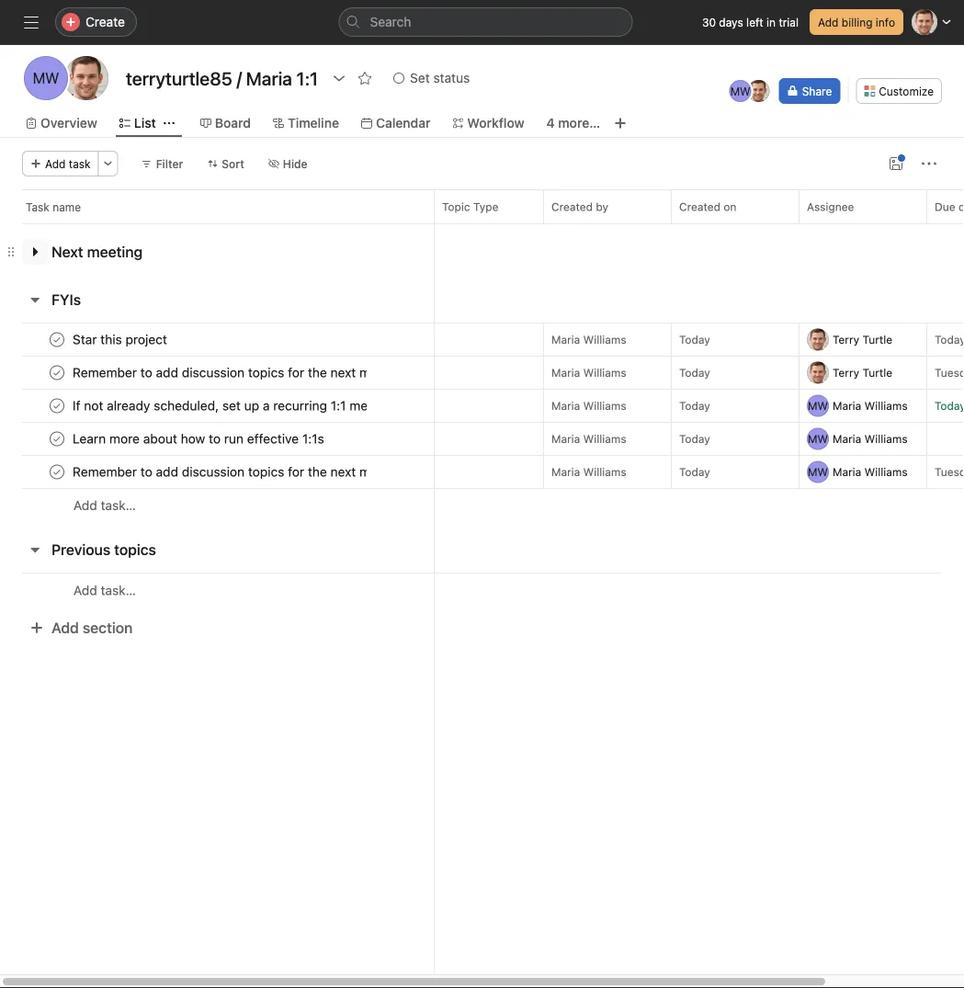 Task type: describe. For each thing, give the bounding box(es) containing it.
next
[[52, 243, 83, 261]]

completed checkbox for star this project text field
[[46, 329, 68, 351]]

by
[[596, 200, 609, 213]]

Learn more about how to run effective 1:1s text field
[[69, 430, 330, 448]]

terry for today
[[833, 333, 860, 346]]

add to starred image
[[358, 71, 373, 86]]

expand task list for this section image
[[28, 245, 42, 259]]

task
[[26, 200, 49, 213]]

filter
[[156, 157, 183, 170]]

share button
[[780, 78, 841, 104]]

workflow link
[[453, 113, 525, 133]]

sort
[[222, 157, 244, 170]]

next meeting
[[52, 243, 143, 261]]

task
[[69, 157, 91, 170]]

add tab image
[[614, 116, 628, 131]]

previous
[[52, 541, 111, 559]]

create
[[86, 14, 125, 29]]

add left section
[[52, 619, 79, 637]]

billing
[[842, 16, 873, 29]]

tuesd for terry turtle
[[935, 366, 965, 379]]

add task
[[45, 157, 91, 170]]

customize button
[[856, 78, 943, 104]]

today for the "remember to add discussion topics for the next meeting" cell for mw
[[680, 466, 711, 479]]

add task… button for first add task… row from the bottom of the page
[[74, 581, 136, 601]]

set status button
[[385, 65, 478, 91]]

30
[[703, 16, 716, 29]]

collapse task list for this section image
[[28, 292, 42, 307]]

add task… for first add task… row from the bottom of the page
[[74, 583, 136, 598]]

mw for learn more about how to run effective 1:1s cell
[[808, 433, 829, 446]]

star this project cell
[[0, 323, 435, 357]]

more…
[[559, 115, 601, 131]]

completed checkbox for if not already scheduled, set up a recurring 1:1 meeting in your calendar text field
[[46, 395, 68, 417]]

task… for 2nd add task… row from the bottom of the page
[[101, 498, 136, 513]]

expand sidebar image
[[24, 15, 39, 29]]

add billing info button
[[810, 9, 904, 35]]

meeting
[[87, 243, 143, 261]]

set status
[[410, 70, 470, 86]]

2 completed checkbox from the top
[[46, 362, 68, 384]]

add section
[[52, 619, 133, 637]]

today for tt's the "remember to add discussion topics for the next meeting" cell
[[680, 366, 711, 379]]

today for star this project cell
[[680, 333, 711, 346]]

hide button
[[260, 151, 316, 177]]

today for learn more about how to run effective 1:1s cell
[[680, 433, 711, 446]]

mw for if not already scheduled, set up a recurring 1:1 meeting in your calendar cell
[[808, 400, 829, 412]]

due
[[935, 200, 956, 213]]

fyis button
[[52, 283, 81, 316]]

remember to add discussion topics for the next meeting cell for mw
[[0, 455, 435, 489]]

trial
[[779, 16, 799, 29]]

next meeting button
[[52, 235, 143, 269]]

list link
[[119, 113, 156, 133]]

due d
[[935, 200, 965, 213]]

add up add section button
[[74, 583, 97, 598]]

overview link
[[26, 113, 97, 133]]

2 add task… row from the top
[[0, 573, 965, 608]]

completed image for mw
[[46, 428, 68, 450]]

add section button
[[22, 612, 140, 645]]

remember to add discussion topics for the next meeting text field for tt
[[69, 364, 368, 382]]

completed image for remember to add discussion topics for the next meeting text field related to mw
[[46, 461, 68, 483]]

search button
[[339, 7, 633, 37]]

task… for first add task… row from the bottom of the page
[[101, 583, 136, 598]]

workflow
[[468, 115, 525, 131]]

previous topics button
[[52, 533, 156, 567]]

timeline link
[[273, 113, 339, 133]]

turtle for today
[[863, 333, 893, 346]]

save options image
[[889, 156, 904, 171]]

d
[[959, 200, 965, 213]]

completed image for star this project text field
[[46, 329, 68, 351]]

mw for the "remember to add discussion topics for the next meeting" cell for mw
[[808, 466, 829, 479]]

board link
[[200, 113, 251, 133]]

created for created by
[[552, 200, 593, 213]]

4 more…
[[547, 115, 601, 131]]

add inside header fyis tree grid
[[74, 498, 97, 513]]

show options image
[[332, 71, 347, 86]]

learn more about how to run effective 1:1s cell
[[0, 422, 435, 456]]



Task type: vqa. For each thing, say whether or not it's contained in the screenshot.
Reach 100,000 followers cell related to Mark complete icon in the [Example] Finalize budget CELL
no



Task type: locate. For each thing, give the bounding box(es) containing it.
0 vertical spatial turtle
[[863, 333, 893, 346]]

search list box
[[339, 7, 633, 37]]

overview
[[40, 115, 97, 131]]

assignee
[[807, 200, 855, 213]]

terry turtle for today
[[833, 333, 893, 346]]

0 vertical spatial terry turtle
[[833, 333, 893, 346]]

topics
[[114, 541, 156, 559]]

add task… button up section
[[74, 581, 136, 601]]

tuesd
[[935, 366, 965, 379], [935, 466, 965, 479]]

2 remember to add discussion topics for the next meeting text field from the top
[[69, 463, 368, 481]]

today
[[680, 333, 711, 346], [935, 333, 965, 346], [680, 366, 711, 379], [680, 400, 711, 412], [935, 400, 965, 412], [680, 433, 711, 446], [680, 466, 711, 479]]

section
[[83, 619, 133, 637]]

2 terry from the top
[[833, 366, 860, 379]]

created left the by
[[552, 200, 593, 213]]

maria williams
[[552, 333, 627, 346], [552, 366, 627, 379], [552, 400, 627, 412], [833, 400, 908, 412], [552, 433, 627, 446], [833, 433, 908, 446], [552, 466, 627, 479], [833, 466, 908, 479]]

1 vertical spatial add task… button
[[74, 581, 136, 601]]

Remember to add discussion topics for the next meeting text field
[[69, 364, 368, 382], [69, 463, 368, 481]]

remember to add discussion topics for the next meeting cell for tt
[[0, 356, 435, 390]]

completed image
[[46, 329, 68, 351], [46, 395, 68, 417], [46, 461, 68, 483]]

30 days left in trial
[[703, 16, 799, 29]]

completed image inside if not already scheduled, set up a recurring 1:1 meeting in your calendar cell
[[46, 395, 68, 417]]

0 vertical spatial remember to add discussion topics for the next meeting text field
[[69, 364, 368, 382]]

tt
[[77, 69, 95, 87], [752, 85, 766, 97], [811, 333, 825, 346], [811, 366, 825, 379]]

info
[[876, 16, 896, 29]]

row containing task name
[[0, 189, 965, 223]]

row
[[0, 189, 965, 223], [22, 223, 965, 224], [0, 323, 965, 357], [0, 356, 965, 390], [0, 389, 965, 423], [0, 422, 965, 456], [0, 455, 965, 489]]

timeline
[[288, 115, 339, 131]]

0 vertical spatial remember to add discussion topics for the next meeting cell
[[0, 356, 435, 390]]

add left task
[[45, 157, 66, 170]]

created for created on
[[680, 200, 721, 213]]

0 vertical spatial add task… row
[[0, 488, 965, 522]]

if not already scheduled, set up a recurring 1:1 meeting in your calendar cell
[[0, 389, 435, 423]]

topic type
[[442, 200, 499, 213]]

filter button
[[133, 151, 192, 177]]

add
[[818, 16, 839, 29], [45, 157, 66, 170], [74, 498, 97, 513], [74, 583, 97, 598], [52, 619, 79, 637]]

2 remember to add discussion topics for the next meeting cell from the top
[[0, 455, 435, 489]]

2 add task… from the top
[[74, 583, 136, 598]]

completed image inside star this project cell
[[46, 329, 68, 351]]

4 more… button
[[547, 113, 601, 133]]

maria
[[552, 333, 581, 346], [552, 366, 581, 379], [552, 400, 581, 412], [833, 400, 862, 412], [552, 433, 581, 446], [833, 433, 862, 446], [552, 466, 581, 479], [833, 466, 862, 479]]

add task…
[[74, 498, 136, 513], [74, 583, 136, 598]]

1 vertical spatial terry
[[833, 366, 860, 379]]

If not already scheduled, set up a recurring 1:1 meeting in your calendar text field
[[69, 397, 368, 415]]

terry turtle for tuesd
[[833, 366, 893, 379]]

2 terry turtle from the top
[[833, 366, 893, 379]]

completed image
[[46, 362, 68, 384], [46, 428, 68, 450]]

add task… button inside header fyis tree grid
[[74, 496, 136, 516]]

3 completed checkbox from the top
[[46, 395, 68, 417]]

task… up section
[[101, 583, 136, 598]]

name
[[53, 200, 81, 213]]

created
[[552, 200, 593, 213], [680, 200, 721, 213]]

status
[[434, 70, 470, 86]]

1 vertical spatial completed image
[[46, 395, 68, 417]]

calendar link
[[361, 113, 431, 133]]

customize
[[879, 85, 934, 97]]

2 created from the left
[[680, 200, 721, 213]]

add task… button up previous topics button
[[74, 496, 136, 516]]

remember to add discussion topics for the next meeting cell up if not already scheduled, set up a recurring 1:1 meeting in your calendar text field
[[0, 356, 435, 390]]

2 turtle from the top
[[863, 366, 893, 379]]

1 horizontal spatial created
[[680, 200, 721, 213]]

completed checkbox inside if not already scheduled, set up a recurring 1:1 meeting in your calendar cell
[[46, 395, 68, 417]]

1 terry turtle from the top
[[833, 333, 893, 346]]

1 remember to add discussion topics for the next meeting text field from the top
[[69, 364, 368, 382]]

remember to add discussion topics for the next meeting text field for mw
[[69, 463, 368, 481]]

left
[[747, 16, 764, 29]]

list
[[134, 115, 156, 131]]

calendar
[[376, 115, 431, 131]]

0 vertical spatial completed image
[[46, 362, 68, 384]]

share
[[803, 85, 833, 97]]

completed image inside learn more about how to run effective 1:1s cell
[[46, 428, 68, 450]]

add task… up previous topics button
[[74, 498, 136, 513]]

tuesd for maria williams
[[935, 466, 965, 479]]

type
[[474, 200, 499, 213]]

created left on
[[680, 200, 721, 213]]

0 vertical spatial task…
[[101, 498, 136, 513]]

2 completed image from the top
[[46, 428, 68, 450]]

add up previous
[[74, 498, 97, 513]]

2 completed image from the top
[[46, 395, 68, 417]]

in
[[767, 16, 776, 29]]

remember to add discussion topics for the next meeting text field up if not already scheduled, set up a recurring 1:1 meeting in your calendar text field
[[69, 364, 368, 382]]

None text field
[[121, 62, 323, 95]]

completed checkbox inside star this project cell
[[46, 329, 68, 351]]

0 vertical spatial add task…
[[74, 498, 136, 513]]

4 completed checkbox from the top
[[46, 428, 68, 450]]

Completed checkbox
[[46, 329, 68, 351], [46, 362, 68, 384], [46, 395, 68, 417], [46, 428, 68, 450], [46, 461, 68, 483]]

1 vertical spatial add task…
[[74, 583, 136, 598]]

1 add task… row from the top
[[0, 488, 965, 522]]

Star this project text field
[[69, 331, 173, 349]]

topic
[[442, 200, 470, 213]]

1 vertical spatial tuesd
[[935, 466, 965, 479]]

terry
[[833, 333, 860, 346], [833, 366, 860, 379]]

collapse task list for this section image
[[28, 543, 42, 557]]

search
[[370, 14, 411, 29]]

add task… inside header fyis tree grid
[[74, 498, 136, 513]]

williams
[[584, 333, 627, 346], [584, 366, 627, 379], [584, 400, 627, 412], [865, 400, 908, 412], [584, 433, 627, 446], [865, 433, 908, 446], [584, 466, 627, 479], [865, 466, 908, 479]]

add task… up section
[[74, 583, 136, 598]]

terry for tuesd
[[833, 366, 860, 379]]

terry turtle
[[833, 333, 893, 346], [833, 366, 893, 379]]

completed image for if not already scheduled, set up a recurring 1:1 meeting in your calendar text field
[[46, 395, 68, 417]]

1 vertical spatial terry turtle
[[833, 366, 893, 379]]

1 task… from the top
[[101, 498, 136, 513]]

1 add task… button from the top
[[74, 496, 136, 516]]

header fyis tree grid
[[0, 323, 965, 522]]

completed checkbox inside learn more about how to run effective 1:1s cell
[[46, 428, 68, 450]]

task… up previous topics
[[101, 498, 136, 513]]

1 created from the left
[[552, 200, 593, 213]]

0 vertical spatial add task… button
[[74, 496, 136, 516]]

1 remember to add discussion topics for the next meeting cell from the top
[[0, 356, 435, 390]]

0 horizontal spatial created
[[552, 200, 593, 213]]

add task… button
[[74, 496, 136, 516], [74, 581, 136, 601]]

add task… for 2nd add task… row from the bottom of the page
[[74, 498, 136, 513]]

more actions image
[[922, 156, 937, 171]]

2 add task… button from the top
[[74, 581, 136, 601]]

turtle for tuesd
[[863, 366, 893, 379]]

remember to add discussion topics for the next meeting cell down learn more about how to run effective 1:1s text field
[[0, 455, 435, 489]]

today for if not already scheduled, set up a recurring 1:1 meeting in your calendar cell
[[680, 400, 711, 412]]

days
[[719, 16, 744, 29]]

1 terry from the top
[[833, 333, 860, 346]]

set
[[410, 70, 430, 86]]

sort button
[[199, 151, 253, 177]]

add task… row
[[0, 488, 965, 522], [0, 573, 965, 608]]

2 task… from the top
[[101, 583, 136, 598]]

add left billing
[[818, 16, 839, 29]]

4
[[547, 115, 555, 131]]

1 tuesd from the top
[[935, 366, 965, 379]]

fyis
[[52, 291, 81, 309]]

turtle
[[863, 333, 893, 346], [863, 366, 893, 379]]

created on
[[680, 200, 737, 213]]

completed image for tt
[[46, 362, 68, 384]]

0 vertical spatial completed image
[[46, 329, 68, 351]]

board
[[215, 115, 251, 131]]

2 tuesd from the top
[[935, 466, 965, 479]]

hide
[[283, 157, 308, 170]]

1 vertical spatial turtle
[[863, 366, 893, 379]]

1 completed checkbox from the top
[[46, 329, 68, 351]]

1 completed image from the top
[[46, 362, 68, 384]]

0 vertical spatial terry
[[833, 333, 860, 346]]

mw
[[33, 69, 59, 87], [731, 85, 751, 97], [808, 400, 829, 412], [808, 433, 829, 446], [808, 466, 829, 479]]

1 vertical spatial add task… row
[[0, 573, 965, 608]]

previous topics
[[52, 541, 156, 559]]

1 vertical spatial task…
[[101, 583, 136, 598]]

add task… button for 2nd add task… row from the bottom of the page
[[74, 496, 136, 516]]

1 vertical spatial remember to add discussion topics for the next meeting cell
[[0, 455, 435, 489]]

more actions image
[[103, 158, 114, 169]]

create button
[[55, 7, 137, 37]]

created by
[[552, 200, 609, 213]]

1 add task… from the top
[[74, 498, 136, 513]]

1 completed image from the top
[[46, 329, 68, 351]]

tab actions image
[[164, 118, 175, 129]]

5 completed checkbox from the top
[[46, 461, 68, 483]]

completed image inside the "remember to add discussion topics for the next meeting" cell
[[46, 461, 68, 483]]

0 vertical spatial tuesd
[[935, 366, 965, 379]]

remember to add discussion topics for the next meeting cell
[[0, 356, 435, 390], [0, 455, 435, 489]]

task…
[[101, 498, 136, 513], [101, 583, 136, 598]]

task name
[[26, 200, 81, 213]]

1 turtle from the top
[[863, 333, 893, 346]]

3 completed image from the top
[[46, 461, 68, 483]]

on
[[724, 200, 737, 213]]

1 vertical spatial remember to add discussion topics for the next meeting text field
[[69, 463, 368, 481]]

add billing info
[[818, 16, 896, 29]]

remember to add discussion topics for the next meeting text field down learn more about how to run effective 1:1s cell
[[69, 463, 368, 481]]

2 vertical spatial completed image
[[46, 461, 68, 483]]

task… inside header fyis tree grid
[[101, 498, 136, 513]]

completed checkbox for learn more about how to run effective 1:1s text field
[[46, 428, 68, 450]]

add task button
[[22, 151, 99, 177]]

1 vertical spatial completed image
[[46, 428, 68, 450]]



